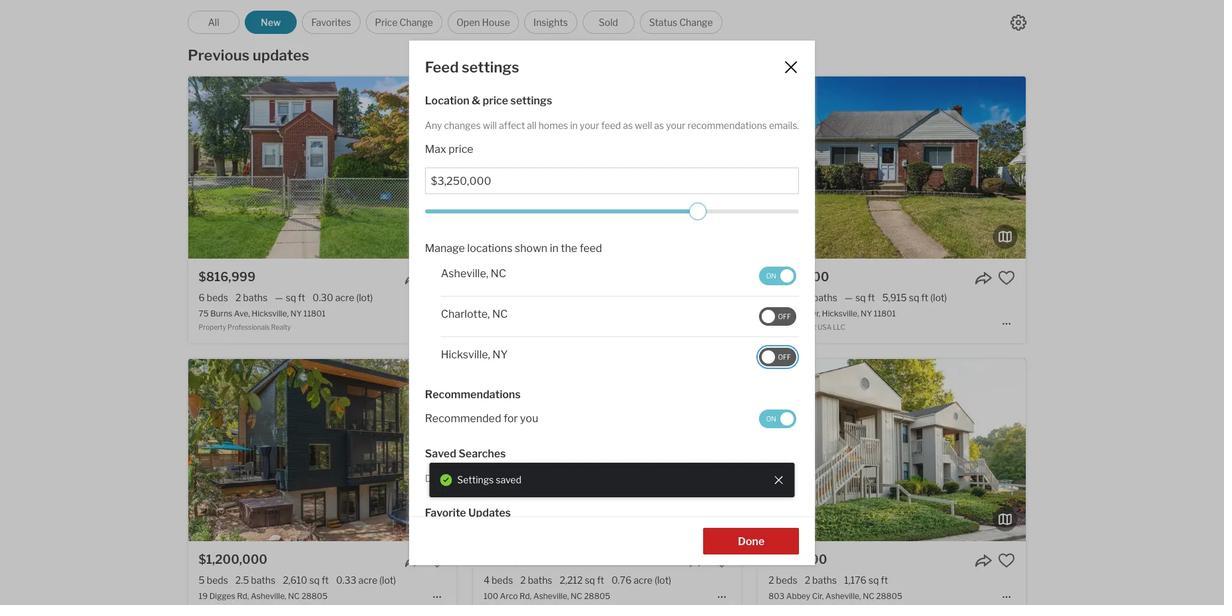 Task type: locate. For each thing, give the bounding box(es) containing it.
(lot) right 0.33
[[379, 575, 396, 586]]

house
[[482, 17, 510, 28]]

favorite button checkbox for $550,000
[[713, 552, 731, 570]]

—
[[275, 292, 283, 303], [560, 292, 568, 303], [845, 292, 853, 303]]

1 horizontal spatial in
[[570, 119, 578, 131]]

0 vertical spatial 4
[[769, 292, 775, 303]]

1 horizontal spatial 4
[[769, 292, 775, 303]]

&
[[472, 94, 481, 107]]

4
[[769, 292, 775, 303], [484, 575, 490, 586]]

100
[[484, 592, 498, 602]]

llc
[[833, 324, 845, 332]]

2 horizontal spatial 28805
[[876, 592, 903, 602]]

Favorites radio
[[302, 11, 360, 34]]

0 vertical spatial will
[[483, 119, 497, 131]]

acre for $550,000
[[634, 575, 653, 586]]

0 horizontal spatial will
[[483, 119, 497, 131]]

open house
[[457, 17, 510, 28]]

4 beds up 18
[[769, 292, 798, 303]]

photo of 803 abbey cir, asheville, nc 28805 image
[[490, 359, 758, 542], [758, 359, 1026, 542], [1026, 359, 1224, 542]]

2 — sq ft from the left
[[560, 292, 590, 303]]

2 up dr,
[[805, 292, 811, 303]]

favorite button checkbox
[[428, 270, 446, 287], [998, 270, 1016, 287], [998, 552, 1016, 570]]

settings up location & price settings
[[462, 58, 519, 76]]

1 horizontal spatial price
[[483, 94, 508, 107]]

0 horizontal spatial 11801
[[304, 309, 326, 319]]

beds up arco
[[492, 575, 513, 586]]

11801 down 0.30
[[304, 309, 326, 319]]

1 horizontal spatial 4 beds
[[769, 292, 798, 303]]

2 28805 from the left
[[584, 592, 610, 602]]

beds
[[207, 292, 228, 303], [492, 292, 513, 303], [777, 292, 798, 303], [207, 575, 228, 586], [492, 575, 513, 586], [776, 575, 798, 586]]

favorite button checkbox for $1,200,000
[[428, 552, 446, 570]]

2 beds
[[769, 575, 798, 586]]

price right &
[[483, 94, 508, 107]]

2 photo of 18 clarissa dr, hicksville, ny 11801 image from the left
[[758, 77, 1026, 259]]

Max price input text field
[[431, 175, 793, 187]]

price
[[483, 94, 508, 107], [449, 143, 473, 156]]

price change
[[375, 17, 433, 28]]

option group
[[188, 11, 722, 34]]

nc down 2,212
[[571, 592, 582, 602]]

done button
[[703, 528, 799, 555]]

acre right 0.30
[[335, 292, 354, 303]]

rd,
[[237, 592, 249, 602], [520, 592, 532, 602]]

favorite button image
[[998, 270, 1016, 287], [428, 552, 446, 570], [713, 552, 731, 570], [998, 552, 1016, 570]]

3 — sq ft from the left
[[845, 292, 875, 303]]

acre for $1,200,000
[[358, 575, 377, 586]]

baths for $600,000
[[813, 292, 837, 303]]

change
[[400, 17, 433, 28], [679, 17, 713, 28]]

baths for $279,000
[[812, 575, 837, 586]]

1 11801 from the left
[[304, 309, 326, 319]]

usa
[[818, 324, 832, 332]]

11801 for $816,999
[[304, 309, 326, 319]]

Open House radio
[[448, 11, 519, 34]]

0 horizontal spatial affect
[[499, 119, 525, 131]]

2 favorite button checkbox from the left
[[713, 552, 731, 570]]

1 vertical spatial will
[[544, 473, 558, 484]]

settings saved
[[457, 474, 522, 486]]

1 photo of 803 abbey cir, asheville, nc 28805 image from the left
[[490, 359, 758, 542]]

(lot) right 0.30
[[356, 292, 373, 303]]

3 28805 from the left
[[876, 592, 903, 602]]

price
[[375, 17, 398, 28]]

0 horizontal spatial change
[[400, 17, 433, 28]]

3 — from the left
[[845, 292, 853, 303]]

(lot) right 5,915 on the right of the page
[[931, 292, 947, 303]]

photo of 50 felice cres, hicksville, ny 11801 image
[[205, 77, 473, 259], [473, 77, 741, 259], [741, 77, 1009, 259]]

2 baths for $550,000
[[520, 575, 552, 586]]

2 baths up dr,
[[805, 292, 837, 303]]

1 horizontal spatial favorite button checkbox
[[713, 552, 731, 570]]

affect right "also" on the bottom left of the page
[[580, 473, 606, 484]]

11801
[[304, 309, 326, 319], [592, 309, 614, 319], [874, 309, 896, 319]]

— up 75 burns ave, hicksville, ny 11801 property professionals realty
[[275, 292, 283, 303]]

will left "also" on the bottom left of the page
[[544, 473, 558, 484]]

11801 for $600,000
[[874, 309, 896, 319]]

rd, down "2.5"
[[237, 592, 249, 602]]

asheville, down 2,212
[[533, 592, 569, 602]]

1 vertical spatial 4 beds
[[484, 575, 513, 586]]

beds for $1,200,000
[[207, 575, 228, 586]]

0 horizontal spatial 4
[[484, 575, 490, 586]]

asheville,
[[441, 267, 488, 280], [251, 592, 286, 602], [533, 592, 569, 602], [826, 592, 861, 602]]

2 up "ave,"
[[235, 292, 241, 303]]

1 vertical spatial affect
[[580, 473, 606, 484]]

28805 down 1,176 sq ft
[[876, 592, 903, 602]]

hicksville, for ave,
[[252, 309, 289, 319]]

affect
[[499, 119, 525, 131], [580, 473, 606, 484]]

saved right settings
[[496, 474, 522, 486]]

baths up 100 arco rd, asheville, nc 28805
[[528, 575, 552, 586]]

3
[[484, 292, 490, 303]]

acre right the 0.76
[[634, 575, 653, 586]]

2 horizontal spatial — sq ft
[[845, 292, 875, 303]]

change inside status change option
[[679, 17, 713, 28]]

28805 for $550,000
[[584, 592, 610, 602]]

3 photo of 50 felice cres, hicksville, ny 11801 image from the left
[[741, 77, 1009, 259]]

nc down 2,610 at the left bottom of page
[[288, 592, 300, 602]]

favorite button checkbox
[[428, 552, 446, 570], [713, 552, 731, 570]]

favorite button checkbox for $816,999
[[428, 270, 446, 287]]

2 change from the left
[[679, 17, 713, 28]]

New radio
[[245, 11, 297, 34]]

photo of 19 digges rd, asheville, nc 28805 image
[[0, 359, 188, 542], [188, 359, 456, 542], [456, 359, 724, 542]]

1 vertical spatial in
[[550, 242, 559, 255]]

2 baths up cres,
[[520, 292, 552, 303]]

28805 down 2,212 sq ft
[[584, 592, 610, 602]]

18
[[769, 309, 778, 319]]

4 up 18
[[769, 292, 775, 303]]

2 photo of 803 abbey cir, asheville, nc 28805 image from the left
[[758, 359, 1026, 542]]

photo of 100 arco rd, asheville, nc 28805 image
[[205, 359, 473, 542], [473, 359, 741, 542], [741, 359, 1009, 542]]

recommendations
[[425, 388, 521, 401]]

1 photo of 75 burns ave, hicksville, ny 11801 image from the left
[[0, 77, 188, 259]]

asheville, down 1,176
[[826, 592, 861, 602]]

hicksville, right cres,
[[540, 309, 577, 319]]

in right homes on the top
[[570, 119, 578, 131]]

photo of 75 burns ave, hicksville, ny 11801 image
[[0, 77, 188, 259], [188, 77, 456, 259], [456, 77, 724, 259]]

1 horizontal spatial — sq ft
[[560, 292, 590, 303]]

open
[[457, 17, 480, 28]]

1 photo of 50 felice cres, hicksville, ny 11801 image from the left
[[205, 77, 473, 259]]

sold
[[599, 17, 618, 28]]

rd, right arco
[[520, 592, 532, 602]]

sq right 1,176
[[869, 575, 879, 586]]

— sq ft up 50 felice cres, hicksville, ny 11801
[[560, 292, 590, 303]]

0 vertical spatial affect
[[499, 119, 525, 131]]

4 beds up '100'
[[484, 575, 513, 586]]

2 down $550,000
[[520, 575, 526, 586]]

3 11801 from the left
[[874, 309, 896, 319]]

2 for $600,000
[[805, 292, 811, 303]]

hicksville,
[[252, 309, 289, 319], [540, 309, 577, 319], [822, 309, 859, 319], [441, 348, 490, 361]]

baths
[[243, 292, 268, 303], [528, 292, 552, 303], [813, 292, 837, 303], [251, 575, 276, 586], [528, 575, 552, 586], [812, 575, 837, 586]]

realty down 18
[[769, 324, 788, 332]]

nc up the "3 beds"
[[491, 267, 506, 280]]

0 horizontal spatial realty
[[271, 324, 291, 332]]

favorite updates
[[425, 507, 511, 520]]

75 burns ave, hicksville, ny 11801 property professionals realty
[[199, 309, 326, 332]]

hicksville, up professionals
[[252, 309, 289, 319]]

2 realty from the left
[[769, 324, 788, 332]]

baths for $550,000
[[528, 575, 552, 586]]

for
[[504, 413, 518, 425]]

0 horizontal spatial as
[[623, 119, 633, 131]]

and
[[659, 473, 676, 484]]

beds up the '803'
[[776, 575, 798, 586]]

1 as from the left
[[623, 119, 633, 131]]

1 — from the left
[[275, 292, 283, 303]]

1 photo of 18 clarissa dr, hicksville, ny 11801 image from the left
[[490, 77, 758, 259]]

in
[[570, 119, 578, 131], [550, 242, 559, 255]]

$1,200,000
[[199, 553, 267, 567]]

option group containing all
[[188, 11, 722, 34]]

2 baths up "ave,"
[[235, 292, 268, 303]]

settings saved section
[[429, 463, 795, 497]]

hicksville, inside 18 clarissa dr, hicksville, ny 11801 realty connect usa llc
[[822, 309, 859, 319]]

beds right 6
[[207, 292, 228, 303]]

1 horizontal spatial 11801
[[592, 309, 614, 319]]

beds right 5
[[207, 575, 228, 586]]

0 horizontal spatial 4 beds
[[484, 575, 513, 586]]

803 abbey cir, asheville, nc 28805
[[769, 592, 903, 602]]

ny
[[290, 309, 302, 319], [579, 309, 590, 319], [861, 309, 872, 319], [493, 348, 508, 361]]

feed right the
[[580, 242, 602, 255]]

6
[[199, 292, 205, 303]]

2 horizontal spatial 11801
[[874, 309, 896, 319]]

1 horizontal spatial change
[[679, 17, 713, 28]]

acre right 0.33
[[358, 575, 377, 586]]

ny inside 75 burns ave, hicksville, ny 11801 property professionals realty
[[290, 309, 302, 319]]

baths up 19 digges rd, asheville, nc 28805
[[251, 575, 276, 586]]

3 photo of 18 clarissa dr, hicksville, ny 11801 image from the left
[[1026, 77, 1224, 259]]

2 up cres,
[[520, 292, 526, 303]]

1 horizontal spatial acre
[[358, 575, 377, 586]]

as left well
[[623, 119, 633, 131]]

nc down 1,176 sq ft
[[863, 592, 875, 602]]

ft right 7,000
[[638, 292, 646, 303]]

0 horizontal spatial in
[[550, 242, 559, 255]]

1 photo of 19 digges rd, asheville, nc 28805 image from the left
[[0, 359, 188, 542]]

you
[[520, 413, 538, 425]]

asheville, down 2.5 baths
[[251, 592, 286, 602]]

0 horizontal spatial —
[[275, 292, 283, 303]]

favorites
[[311, 17, 351, 28]]

1 favorite button checkbox from the left
[[428, 552, 446, 570]]

price down changes
[[449, 143, 473, 156]]

$279,000
[[769, 553, 827, 567]]

ft
[[298, 292, 305, 303], [583, 292, 590, 303], [638, 292, 646, 303], [868, 292, 875, 303], [921, 292, 929, 303], [322, 575, 329, 586], [597, 575, 604, 586], [881, 575, 888, 586]]

arco
[[500, 592, 518, 602]]

28805 down 2,610 sq ft
[[301, 592, 328, 602]]

rd, for $1,200,000
[[237, 592, 249, 602]]

1 horizontal spatial realty
[[769, 324, 788, 332]]

— sq ft left 0.30
[[275, 292, 305, 303]]

realty inside 18 clarissa dr, hicksville, ny 11801 realty connect usa llc
[[769, 324, 788, 332]]

the
[[561, 242, 577, 255]]

hicksville, ny
[[441, 348, 508, 361]]

0 vertical spatial 4 beds
[[769, 292, 798, 303]]

ft right 5,915 on the right of the page
[[921, 292, 929, 303]]

favorite button image for $600,000
[[998, 270, 1016, 287]]

change right price
[[400, 17, 433, 28]]

28805 for $1,200,000
[[301, 592, 328, 602]]

sq right 7,000
[[626, 292, 637, 303]]

settings
[[462, 58, 519, 76], [511, 94, 552, 107]]

2 for $550,000
[[520, 575, 526, 586]]

affect left all at the left top of the page
[[499, 119, 525, 131]]

6 beds
[[199, 292, 228, 303]]

11801 down 5,915 on the right of the page
[[874, 309, 896, 319]]

saved searches
[[425, 448, 506, 460]]

ny inside 18 clarissa dr, hicksville, ny 11801 realty connect usa llc
[[861, 309, 872, 319]]

search
[[513, 473, 542, 484]]

1 change from the left
[[400, 17, 433, 28]]

50 felice cres, hicksville, ny 11801
[[484, 309, 614, 319]]

3 photo of 75 burns ave, hicksville, ny 11801 image from the left
[[456, 77, 724, 259]]

change inside 'price change' radio
[[400, 17, 433, 28]]

asheville, nc
[[441, 267, 506, 280]]

ny for 50 felice cres, hicksville, ny 11801
[[579, 309, 590, 319]]

0 horizontal spatial rd,
[[237, 592, 249, 602]]

0.76 acre (lot)
[[612, 575, 671, 586]]

1 vertical spatial 4
[[484, 575, 490, 586]]

will
[[483, 119, 497, 131], [544, 473, 558, 484]]

saved down searches at the bottom of page
[[485, 473, 511, 484]]

sq right 2,212
[[585, 575, 595, 586]]

2 baths up 100 arco rd, asheville, nc 28805
[[520, 575, 552, 586]]

2 — from the left
[[560, 292, 568, 303]]

realty right professionals
[[271, 324, 291, 332]]

as
[[623, 119, 633, 131], [654, 119, 664, 131]]

also
[[560, 473, 578, 484]]

feed left well
[[601, 119, 621, 131]]

notifications.
[[678, 473, 734, 484]]

settings up all at the left top of the page
[[511, 94, 552, 107]]

in left the
[[550, 242, 559, 255]]

2 baths for $816,999
[[235, 292, 268, 303]]

ft left 0.33
[[322, 575, 329, 586]]

status change
[[649, 17, 713, 28]]

1 vertical spatial price
[[449, 143, 473, 156]]

beds up clarissa
[[777, 292, 798, 303]]

2 horizontal spatial acre
[[634, 575, 653, 586]]

rd, for $550,000
[[520, 592, 532, 602]]

will down location & price settings
[[483, 119, 497, 131]]

— up 50 felice cres, hicksville, ny 11801
[[560, 292, 568, 303]]

2 up 'abbey'
[[805, 575, 810, 586]]

11801 inside 18 clarissa dr, hicksville, ny 11801 realty connect usa llc
[[874, 309, 896, 319]]

recommended
[[425, 413, 501, 425]]

nc
[[491, 267, 506, 280], [492, 308, 508, 321], [288, 592, 300, 602], [571, 592, 582, 602], [863, 592, 875, 602]]

hicksville, up llc
[[822, 309, 859, 319]]

28805
[[301, 592, 328, 602], [584, 592, 610, 602], [876, 592, 903, 602]]

1 28805 from the left
[[301, 592, 328, 602]]

feed
[[601, 119, 621, 131], [580, 242, 602, 255]]

0 horizontal spatial — sq ft
[[275, 292, 305, 303]]

sq left 5,915 on the right of the page
[[856, 292, 866, 303]]

50
[[484, 309, 494, 319]]

1 horizontal spatial 28805
[[584, 592, 610, 602]]

sq right 5,915 on the right of the page
[[909, 292, 919, 303]]

deleting
[[425, 473, 462, 484]]

baths up dr,
[[813, 292, 837, 303]]

4 beds for $550,000
[[484, 575, 513, 586]]

ft right 1,176
[[881, 575, 888, 586]]

change right status
[[679, 17, 713, 28]]

11801 inside 75 burns ave, hicksville, ny 11801 property professionals realty
[[304, 309, 326, 319]]

1 horizontal spatial rd,
[[520, 592, 532, 602]]

2 horizontal spatial —
[[845, 292, 853, 303]]

1,176 sq ft
[[844, 575, 888, 586]]

11801 down 7,000
[[592, 309, 614, 319]]

2.5 baths
[[235, 575, 276, 586]]

0 horizontal spatial acre
[[335, 292, 354, 303]]

— for $600,000
[[845, 292, 853, 303]]

baths for $1,200,000
[[251, 575, 276, 586]]

0 horizontal spatial 28805
[[301, 592, 328, 602]]

shown
[[515, 242, 548, 255]]

0 horizontal spatial favorite button checkbox
[[428, 552, 446, 570]]

— sq ft left 5,915 on the right of the page
[[845, 292, 875, 303]]

2 photo of 19 digges rd, asheville, nc 28805 image from the left
[[188, 359, 456, 542]]

1 rd, from the left
[[237, 592, 249, 602]]

4 for $600,000
[[769, 292, 775, 303]]

hicksville, inside 75 burns ave, hicksville, ny 11801 property professionals realty
[[252, 309, 289, 319]]

Status Change radio
[[640, 11, 722, 34]]

0 vertical spatial in
[[570, 119, 578, 131]]

1 horizontal spatial —
[[560, 292, 568, 303]]

as right well
[[654, 119, 664, 131]]

— up 18 clarissa dr, hicksville, ny 11801 realty connect usa llc at the right of page
[[845, 292, 853, 303]]

(lot) for $1,200,000
[[379, 575, 396, 586]]

baths up "ave,"
[[243, 292, 268, 303]]

4 up '100'
[[484, 575, 490, 586]]

your right homes on the top
[[580, 119, 599, 131]]

favorite button image
[[428, 270, 446, 287]]

1 realty from the left
[[271, 324, 291, 332]]

Max price slider range field
[[425, 203, 799, 220]]

beds for $600,000
[[777, 292, 798, 303]]

photo of 18 clarissa dr, hicksville, ny 11801 image
[[490, 77, 758, 259], [758, 77, 1026, 259], [1026, 77, 1224, 259]]

ny for 75 burns ave, hicksville, ny 11801 property professionals realty
[[290, 309, 302, 319]]

2 for $816,999
[[235, 292, 241, 303]]

1 horizontal spatial as
[[654, 119, 664, 131]]

0 vertical spatial settings
[[462, 58, 519, 76]]

2 rd, from the left
[[520, 592, 532, 602]]

clarissa
[[779, 309, 809, 319]]

settings
[[457, 474, 494, 486]]

acre
[[335, 292, 354, 303], [358, 575, 377, 586], [634, 575, 653, 586]]

acre for $816,999
[[335, 292, 354, 303]]

1 horizontal spatial affect
[[580, 473, 606, 484]]

2 11801 from the left
[[592, 309, 614, 319]]

1 photo of 100 arco rd, asheville, nc 28805 image from the left
[[205, 359, 473, 542]]

baths up 50 felice cres, hicksville, ny 11801
[[528, 292, 552, 303]]

baths up cir,
[[812, 575, 837, 586]]

1 — sq ft from the left
[[275, 292, 305, 303]]



Task type: describe. For each thing, give the bounding box(es) containing it.
all
[[527, 119, 537, 131]]

2,610
[[283, 575, 307, 586]]

5
[[199, 575, 205, 586]]

Price Change radio
[[366, 11, 442, 34]]

0 vertical spatial feed
[[601, 119, 621, 131]]

nc for $279,000
[[863, 592, 875, 602]]

3 photo of 803 abbey cir, asheville, nc 28805 image from the left
[[1026, 359, 1224, 542]]

2 for $279,000
[[805, 575, 810, 586]]

hicksville, for dr,
[[822, 309, 859, 319]]

1 horizontal spatial will
[[544, 473, 558, 484]]

$600,000
[[769, 270, 829, 284]]

nc for $550,000
[[571, 592, 582, 602]]

0.30
[[313, 292, 333, 303]]

manage
[[425, 242, 465, 255]]

2 photo of 50 felice cres, hicksville, ny 11801 image from the left
[[473, 77, 741, 259]]

all
[[208, 17, 219, 28]]

beds for $279,000
[[776, 575, 798, 586]]

100 arco rd, asheville, nc 28805
[[484, 592, 610, 602]]

5,915 sq ft (lot)
[[882, 292, 947, 303]]

deleting your saved search will also affect your emails and notifications.
[[425, 473, 734, 484]]

done
[[738, 535, 765, 548]]

favorite
[[425, 507, 466, 520]]

7,000
[[597, 292, 624, 303]]

19
[[199, 592, 208, 602]]

ny for 18 clarissa dr, hicksville, ny 11801 realty connect usa llc
[[861, 309, 872, 319]]

saved
[[425, 448, 456, 460]]

5,915
[[882, 292, 907, 303]]

2 up the '803'
[[769, 575, 774, 586]]

max price
[[425, 143, 473, 156]]

recommended for you
[[425, 413, 538, 425]]

— sq ft for $600,000
[[845, 292, 875, 303]]

well
[[635, 119, 652, 131]]

dr,
[[811, 309, 820, 319]]

manage locations shown in the feed
[[425, 242, 602, 255]]

3 photo of 100 arco rd, asheville, nc 28805 image from the left
[[741, 359, 1009, 542]]

asheville, down manage
[[441, 267, 488, 280]]

28805 for $279,000
[[876, 592, 903, 602]]

ft left 7,000
[[583, 292, 590, 303]]

your down saved searches
[[464, 473, 483, 484]]

any
[[425, 119, 442, 131]]

ave,
[[234, 309, 250, 319]]

cres,
[[519, 309, 538, 319]]

realty inside 75 burns ave, hicksville, ny 11801 property professionals realty
[[271, 324, 291, 332]]

location
[[425, 94, 470, 107]]

2 baths for $279,000
[[805, 575, 837, 586]]

2 as from the left
[[654, 119, 664, 131]]

0.33 acre (lot)
[[336, 575, 396, 586]]

your right well
[[666, 119, 686, 131]]

updates
[[253, 47, 309, 64]]

sq up 50 felice cres, hicksville, ny 11801
[[571, 292, 581, 303]]

2 baths for $600,000
[[805, 292, 837, 303]]

your left emails on the bottom of the page
[[608, 473, 627, 484]]

any changes will affect all homes in your feed as well as your recommendations emails.
[[425, 119, 799, 131]]

75
[[199, 309, 209, 319]]

beds right 3
[[492, 292, 513, 303]]

previous updates
[[188, 47, 309, 64]]

locations
[[467, 242, 513, 255]]

asheville, for $279,000
[[826, 592, 861, 602]]

$816,999
[[199, 270, 256, 284]]

emails.
[[769, 119, 799, 131]]

professionals
[[228, 324, 270, 332]]

803
[[769, 592, 785, 602]]

beds for $816,999
[[207, 292, 228, 303]]

19 digges rd, asheville, nc 28805
[[199, 592, 328, 602]]

$660,000
[[484, 270, 544, 284]]

0 horizontal spatial price
[[449, 143, 473, 156]]

ft left the 0.76
[[597, 575, 604, 586]]

favorite button image for $279,000
[[998, 552, 1016, 570]]

4 beds for $600,000
[[769, 292, 798, 303]]

favorite button image for $550,000
[[713, 552, 731, 570]]

charlotte,
[[441, 308, 490, 321]]

0.76
[[612, 575, 632, 586]]

2 photo of 75 burns ave, hicksville, ny 11801 image from the left
[[188, 77, 456, 259]]

hicksville, for cres,
[[540, 309, 577, 319]]

4 for $550,000
[[484, 575, 490, 586]]

favorite button checkbox for $279,000
[[998, 552, 1016, 570]]

0.30 acre (lot)
[[313, 292, 373, 303]]

nc down the "3 beds"
[[492, 308, 508, 321]]

change for status change
[[679, 17, 713, 28]]

property
[[199, 324, 226, 332]]

2.5
[[235, 575, 249, 586]]

7,000 sq ft (lot)
[[597, 292, 664, 303]]

favorite button checkbox for $600,000
[[998, 270, 1016, 287]]

1 vertical spatial feed
[[580, 242, 602, 255]]

3 beds
[[484, 292, 513, 303]]

homes
[[539, 119, 568, 131]]

updates
[[468, 507, 511, 520]]

5 beds
[[199, 575, 228, 586]]

beds for $550,000
[[492, 575, 513, 586]]

(lot) for $816,999
[[356, 292, 373, 303]]

(lot) for $550,000
[[655, 575, 671, 586]]

asheville, for $1,200,000
[[251, 592, 286, 602]]

18 clarissa dr, hicksville, ny 11801 realty connect usa llc
[[769, 309, 896, 332]]

hicksville, up recommendations
[[441, 348, 490, 361]]

ft left 0.30
[[298, 292, 305, 303]]

2,212
[[560, 575, 583, 586]]

abbey
[[786, 592, 811, 602]]

ft left 5,915 on the right of the page
[[868, 292, 875, 303]]

2 photo of 100 arco rd, asheville, nc 28805 image from the left
[[473, 359, 741, 542]]

3 photo of 19 digges rd, asheville, nc 28805 image from the left
[[456, 359, 724, 542]]

status
[[649, 17, 677, 28]]

sq left 0.30
[[286, 292, 296, 303]]

2,610 sq ft
[[283, 575, 329, 586]]

1,176
[[844, 575, 867, 586]]

location & price settings
[[425, 94, 552, 107]]

All radio
[[188, 11, 240, 34]]

burns
[[210, 309, 232, 319]]

previous
[[188, 47, 250, 64]]

searches
[[459, 448, 506, 460]]

(lot) right 7,000
[[648, 292, 664, 303]]

saved inside section
[[496, 474, 522, 486]]

connect
[[790, 324, 816, 332]]

change for price change
[[400, 17, 433, 28]]

— sq ft for $816,999
[[275, 292, 305, 303]]

feed
[[425, 58, 459, 76]]

felice
[[496, 309, 518, 319]]

cir,
[[812, 592, 824, 602]]

Insights radio
[[524, 11, 577, 34]]

favorite button image for $1,200,000
[[428, 552, 446, 570]]

Sold radio
[[583, 11, 635, 34]]

feed settings
[[425, 58, 519, 76]]

sq right 2,610 at the left bottom of page
[[309, 575, 320, 586]]

digges
[[209, 592, 235, 602]]

new
[[261, 17, 281, 28]]

— for $816,999
[[275, 292, 283, 303]]

max
[[425, 143, 446, 156]]

1 vertical spatial settings
[[511, 94, 552, 107]]

changes
[[444, 119, 481, 131]]

baths for $816,999
[[243, 292, 268, 303]]

0 vertical spatial price
[[483, 94, 508, 107]]

charlotte, nc
[[441, 308, 508, 321]]

asheville, for $550,000
[[533, 592, 569, 602]]

nc for $1,200,000
[[288, 592, 300, 602]]



Task type: vqa. For each thing, say whether or not it's contained in the screenshot.
rightmost 12555 N Oaks Dr #203, San Diego, CA 92128 'image'
no



